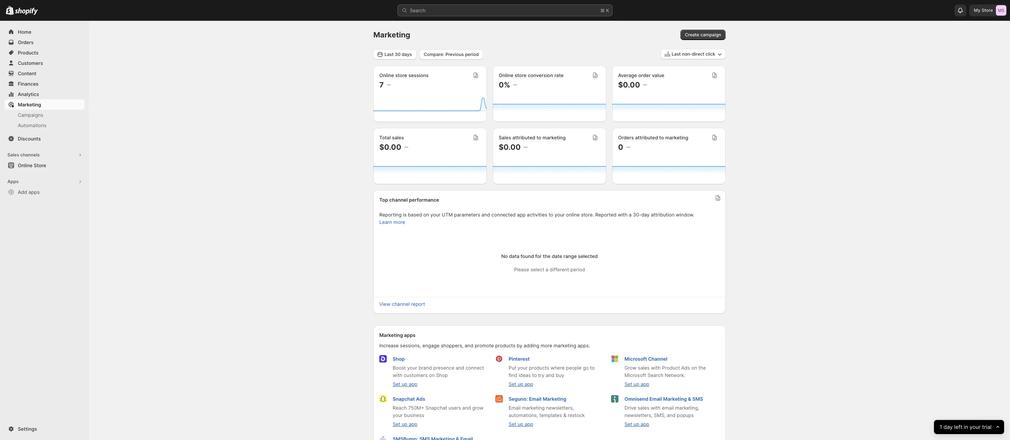 Task type: locate. For each thing, give the bounding box(es) containing it.
orders down home
[[18, 39, 34, 45]]

0 vertical spatial apps
[[28, 189, 40, 195]]

app inside microsoft channel grow sales with product ads on the microsoft search network. set up app
[[641, 381, 650, 387]]

0 vertical spatial snapchat
[[393, 396, 415, 402]]

sales right 'total'
[[392, 135, 404, 141]]

analytics link
[[4, 89, 85, 99]]

left
[[954, 424, 963, 431]]

grow
[[625, 365, 637, 371]]

email for omnisend
[[650, 396, 662, 402]]

increase
[[379, 343, 399, 349]]

set inside shop boost your brand presence and connect with customers on shop set up app
[[393, 381, 400, 387]]

store left the conversion
[[515, 72, 527, 78]]

day right 1
[[944, 424, 953, 431]]

set down drive
[[625, 421, 632, 427]]

1 horizontal spatial email
[[529, 396, 542, 402]]

1 vertical spatial orders
[[618, 135, 634, 141]]

sales inside omnisend email marketing & sms drive sales with email marketing, newsletters, sms, and popups set up app
[[638, 405, 650, 411]]

increase sessions, engage shoppers, and promote products by adding more marketing apps.
[[379, 343, 590, 349]]

on right based at top
[[424, 212, 429, 218]]

0 horizontal spatial more
[[394, 219, 405, 225]]

0 vertical spatial search
[[410, 7, 426, 13]]

0 horizontal spatial store
[[34, 162, 46, 168]]

online for 7
[[379, 72, 394, 78]]

shopify image
[[6, 6, 14, 15], [15, 8, 38, 15]]

email down seguno:
[[509, 405, 521, 411]]

no change image for $0.00
[[643, 82, 647, 88]]

discounts
[[18, 136, 41, 142]]

with up sms,
[[651, 405, 661, 411]]

set up app link down drive
[[625, 421, 650, 427]]

ads inside microsoft channel grow sales with product ads on the microsoft search network. set up app
[[682, 365, 690, 371]]

set up app link down ideas
[[509, 381, 534, 387]]

0 horizontal spatial products
[[495, 343, 516, 349]]

and right try
[[546, 372, 555, 378]]

ads up 750m+
[[416, 396, 425, 402]]

0 vertical spatial products
[[495, 343, 516, 349]]

0 vertical spatial orders
[[18, 39, 34, 45]]

your up ideas
[[518, 365, 528, 371]]

0 vertical spatial sales
[[499, 135, 511, 141]]

set down grow
[[625, 381, 632, 387]]

shop boost your brand presence and connect with customers on shop set up app
[[393, 356, 484, 387]]

2 attributed from the left
[[635, 135, 658, 141]]

orders for orders
[[18, 39, 34, 45]]

apps up the sessions,
[[404, 332, 416, 338]]

0 vertical spatial a
[[629, 212, 632, 218]]

no change image down 'order'
[[643, 82, 647, 88]]

products link
[[4, 47, 85, 58]]

apps.
[[578, 343, 590, 349]]

0 vertical spatial on
[[424, 212, 429, 218]]

2 vertical spatial on
[[429, 372, 435, 378]]

data
[[509, 253, 520, 259]]

up inside omnisend email marketing & sms drive sales with email marketing, newsletters, sms, and popups set up app
[[634, 421, 640, 427]]

ads up 'network.'
[[682, 365, 690, 371]]

and inside snapchat ads reach 750m+ snapchat users and grow your business set up app
[[463, 405, 471, 411]]

orders
[[18, 39, 34, 45], [618, 135, 634, 141]]

online down sales channels
[[18, 162, 33, 168]]

0 horizontal spatial $0.00
[[379, 143, 401, 152]]

snapchat left 'users'
[[426, 405, 447, 411]]

the right product
[[699, 365, 706, 371]]

range
[[564, 253, 577, 259]]

more right "adding"
[[541, 343, 552, 349]]

channel right top
[[389, 197, 408, 203]]

apps inside button
[[28, 189, 40, 195]]

content
[[18, 70, 36, 76]]

online
[[566, 212, 580, 218]]

2 store from the left
[[515, 72, 527, 78]]

store left sessions
[[395, 72, 407, 78]]

newsletters, down drive
[[625, 413, 653, 418]]

last for last 30 days
[[385, 51, 394, 57]]

1 horizontal spatial shopify image
[[15, 8, 38, 15]]

set down reach
[[393, 421, 400, 427]]

top channel performance
[[379, 197, 439, 203]]

up inside shop boost your brand presence and connect with customers on shop set up app
[[402, 381, 408, 387]]

set up app link for seguno: email marketing email marketing newsletters, automations, templates & restock set up app
[[509, 421, 534, 427]]

and inside omnisend email marketing & sms drive sales with email marketing, newsletters, sms, and popups set up app
[[667, 413, 676, 418]]

1 vertical spatial channel
[[392, 301, 410, 307]]

marketing up the increase
[[379, 332, 403, 338]]

set up app link down the business
[[393, 421, 418, 427]]

and inside 'pinterest put your products where people go to find ideas to try and buy set up app'
[[546, 372, 555, 378]]

adding
[[524, 343, 540, 349]]

day left attribution
[[642, 212, 650, 218]]

app inside 'pinterest put your products where people go to find ideas to try and buy set up app'
[[525, 381, 534, 387]]

app down automations,
[[525, 421, 534, 427]]

0 horizontal spatial newsletters,
[[546, 405, 574, 411]]

$0.00 for total
[[379, 143, 401, 152]]

up down drive
[[634, 421, 640, 427]]

1 horizontal spatial more
[[541, 343, 552, 349]]

found
[[521, 253, 534, 259]]

compare: previous period button
[[419, 49, 483, 60]]

add apps
[[18, 189, 40, 195]]

0 vertical spatial microsoft
[[625, 356, 647, 362]]

1 vertical spatial no change image
[[626, 144, 631, 150]]

1 horizontal spatial day
[[944, 424, 953, 431]]

0 horizontal spatial store
[[395, 72, 407, 78]]

app inside seguno: email marketing email marketing newsletters, automations, templates & restock set up app
[[525, 421, 534, 427]]

0 vertical spatial channel
[[389, 197, 408, 203]]

no change image
[[387, 82, 391, 88], [513, 82, 517, 88], [404, 144, 408, 150], [524, 144, 528, 150]]

$0.00 down sales attributed to marketing
[[499, 143, 521, 152]]

on down brand
[[429, 372, 435, 378]]

online for 0%
[[499, 72, 514, 78]]

store right my
[[982, 7, 993, 13]]

up down ideas
[[518, 381, 524, 387]]

add
[[18, 189, 27, 195]]

last left non- in the top right of the page
[[672, 51, 681, 57]]

last 30 days button
[[374, 49, 416, 60]]

online up 0%
[[499, 72, 514, 78]]

2 horizontal spatial $0.00
[[618, 80, 640, 89]]

1 vertical spatial shop
[[436, 372, 448, 378]]

1 vertical spatial sales
[[7, 152, 19, 158]]

1 vertical spatial the
[[699, 365, 706, 371]]

& left the restock
[[564, 413, 567, 418]]

connect
[[466, 365, 484, 371]]

with down 'channel'
[[651, 365, 661, 371]]

no change image for online store sessions
[[387, 82, 391, 88]]

0 vertical spatial period
[[465, 51, 479, 57]]

set up app link down automations,
[[509, 421, 534, 427]]

1 vertical spatial newsletters,
[[625, 413, 653, 418]]

sms,
[[654, 413, 666, 418]]

set up app link down customers
[[393, 381, 418, 387]]

email right seguno:
[[529, 396, 542, 402]]

1 horizontal spatial products
[[529, 365, 549, 371]]

performance
[[409, 197, 439, 203]]

channel
[[389, 197, 408, 203], [392, 301, 410, 307]]

app down customers
[[409, 381, 418, 387]]

campaigns
[[18, 112, 43, 118]]

your inside dropdown button
[[970, 424, 981, 431]]

store for my store
[[982, 7, 993, 13]]

1 horizontal spatial shop
[[436, 372, 448, 378]]

1 vertical spatial ads
[[416, 396, 425, 402]]

days
[[402, 51, 412, 57]]

rate
[[555, 72, 564, 78]]

marketing up templates
[[543, 396, 567, 402]]

1 vertical spatial on
[[692, 365, 697, 371]]

shop
[[393, 356, 405, 362], [436, 372, 448, 378]]

your down reach
[[393, 413, 403, 418]]

0 vertical spatial no change image
[[643, 82, 647, 88]]

0 horizontal spatial snapchat
[[393, 396, 415, 402]]

presence
[[433, 365, 455, 371]]

1 vertical spatial apps
[[404, 332, 416, 338]]

on inside shop boost your brand presence and connect with customers on shop set up app
[[429, 372, 435, 378]]

on
[[424, 212, 429, 218], [692, 365, 697, 371], [429, 372, 435, 378]]

please select a different period
[[514, 267, 585, 273]]

up down the business
[[402, 421, 408, 427]]

1 horizontal spatial period
[[571, 267, 585, 273]]

no change image
[[643, 82, 647, 88], [626, 144, 631, 150]]

shop up boost
[[393, 356, 405, 362]]

and left grow
[[463, 405, 471, 411]]

0 horizontal spatial a
[[546, 267, 549, 273]]

and inside 'reporting is based on your utm parameters and connected app activities to your online store. reported with a 30-day attribution window. learn more'
[[482, 212, 490, 218]]

store for online store
[[34, 162, 46, 168]]

period inside dropdown button
[[465, 51, 479, 57]]

1 horizontal spatial snapchat
[[426, 405, 447, 411]]

channel for view
[[392, 301, 410, 307]]

sms
[[693, 396, 703, 402]]

2 horizontal spatial email
[[650, 396, 662, 402]]

1 vertical spatial microsoft
[[625, 372, 646, 378]]

$0.00 for sales
[[499, 143, 521, 152]]

0 horizontal spatial orders
[[18, 39, 34, 45]]

set inside snapchat ads reach 750m+ snapchat users and grow your business set up app
[[393, 421, 400, 427]]

1 horizontal spatial store
[[515, 72, 527, 78]]

1 horizontal spatial newsletters,
[[625, 413, 653, 418]]

0 horizontal spatial attributed
[[513, 135, 536, 141]]

on inside 'reporting is based on your utm parameters and connected app activities to your online store. reported with a 30-day attribution window. learn more'
[[424, 212, 429, 218]]

with inside 'reporting is based on your utm parameters and connected app activities to your online store. reported with a 30-day attribution window. learn more'
[[618, 212, 628, 218]]

2 last from the left
[[385, 51, 394, 57]]

business
[[404, 413, 424, 418]]

average order value
[[618, 72, 665, 78]]

network.
[[665, 372, 686, 378]]

search
[[410, 7, 426, 13], [648, 372, 664, 378]]

1 horizontal spatial sales
[[499, 135, 511, 141]]

0 vertical spatial shop
[[393, 356, 405, 362]]

1 vertical spatial day
[[944, 424, 953, 431]]

products left by
[[495, 343, 516, 349]]

products up try
[[529, 365, 549, 371]]

online inside button
[[18, 162, 33, 168]]

1 vertical spatial &
[[564, 413, 567, 418]]

omnisend email marketing & sms link
[[625, 396, 703, 402]]

0 horizontal spatial the
[[543, 253, 551, 259]]

click
[[706, 51, 716, 57]]

store for 7
[[395, 72, 407, 78]]

your left online
[[555, 212, 565, 218]]

and left 'connected' at top
[[482, 212, 490, 218]]

email for seguno:
[[529, 396, 542, 402]]

1 vertical spatial products
[[529, 365, 549, 371]]

sales down microsoft channel link
[[638, 365, 650, 371]]

$0.00 down average
[[618, 80, 640, 89]]

1 horizontal spatial search
[[648, 372, 664, 378]]

sales channels
[[7, 152, 40, 158]]

1 day left in your trial button
[[934, 420, 1005, 434]]

and left connect
[[456, 365, 464, 371]]

a inside 'reporting is based on your utm parameters and connected app activities to your online store. reported with a 30-day attribution window. learn more'
[[629, 212, 632, 218]]

0 horizontal spatial ads
[[416, 396, 425, 402]]

1 horizontal spatial store
[[982, 7, 993, 13]]

snapchat up reach
[[393, 396, 415, 402]]

1 microsoft from the top
[[625, 356, 647, 362]]

1 horizontal spatial apps
[[404, 332, 416, 338]]

sales attributed to marketing
[[499, 135, 566, 141]]

app down the business
[[409, 421, 418, 427]]

restock
[[568, 413, 585, 418]]

app up 'omnisend'
[[641, 381, 650, 387]]

1 attributed from the left
[[513, 135, 536, 141]]

the right for
[[543, 253, 551, 259]]

search inside microsoft channel grow sales with product ads on the microsoft search network. set up app
[[648, 372, 664, 378]]

0 horizontal spatial sales
[[7, 152, 19, 158]]

2 horizontal spatial online
[[499, 72, 514, 78]]

on right product
[[692, 365, 697, 371]]

$0.00 down total sales
[[379, 143, 401, 152]]

last for last non-direct click
[[672, 51, 681, 57]]

seguno: email marketing email marketing newsletters, automations, templates & restock set up app
[[509, 396, 585, 427]]

0 horizontal spatial last
[[385, 51, 394, 57]]

store
[[982, 7, 993, 13], [34, 162, 46, 168]]

microsoft channel link
[[625, 356, 668, 362]]

channel inside button
[[392, 301, 410, 307]]

period right the previous
[[465, 51, 479, 57]]

1 horizontal spatial orders
[[618, 135, 634, 141]]

1 horizontal spatial a
[[629, 212, 632, 218]]

online
[[379, 72, 394, 78], [499, 72, 514, 78], [18, 162, 33, 168]]

0 vertical spatial store
[[982, 7, 993, 13]]

channel right view
[[392, 301, 410, 307]]

set up app link for microsoft channel grow sales with product ads on the microsoft search network. set up app
[[625, 381, 650, 387]]

campaigns link
[[4, 110, 85, 120]]

& left sms
[[688, 396, 691, 402]]

average
[[618, 72, 637, 78]]

attributed
[[513, 135, 536, 141], [635, 135, 658, 141]]

up up 'omnisend'
[[634, 381, 640, 387]]

users
[[449, 405, 461, 411]]

set up app link up 'omnisend'
[[625, 381, 650, 387]]

1 last from the left
[[672, 51, 681, 57]]

1 horizontal spatial &
[[688, 396, 691, 402]]

on inside microsoft channel grow sales with product ads on the microsoft search network. set up app
[[692, 365, 697, 371]]

store inside button
[[34, 162, 46, 168]]

microsoft down grow
[[625, 372, 646, 378]]

app left activities
[[517, 212, 526, 218]]

sales down 'omnisend'
[[638, 405, 650, 411]]

learn
[[379, 219, 392, 225]]

your inside 'pinterest put your products where people go to find ideas to try and buy set up app'
[[518, 365, 528, 371]]

0 vertical spatial &
[[688, 396, 691, 402]]

set down automations,
[[509, 421, 516, 427]]

brand
[[419, 365, 432, 371]]

0 horizontal spatial &
[[564, 413, 567, 418]]

with left 30-
[[618, 212, 628, 218]]

0%
[[499, 80, 510, 89]]

apps right add
[[28, 189, 40, 195]]

1 horizontal spatial attributed
[[635, 135, 658, 141]]

learn more link
[[379, 219, 405, 225]]

customers link
[[4, 58, 85, 68]]

1 vertical spatial sales
[[638, 365, 650, 371]]

no data found for the date range selected
[[501, 253, 598, 259]]

set down the "find"
[[509, 381, 516, 387]]

up down automations,
[[518, 421, 524, 427]]

1 vertical spatial store
[[34, 162, 46, 168]]

0 vertical spatial newsletters,
[[546, 405, 574, 411]]

your up customers
[[407, 365, 417, 371]]

marketing up 'email'
[[663, 396, 687, 402]]

email up 'email'
[[650, 396, 662, 402]]

shop down presence
[[436, 372, 448, 378]]

& inside seguno: email marketing email marketing newsletters, automations, templates & restock set up app
[[564, 413, 567, 418]]

1 horizontal spatial ads
[[682, 365, 690, 371]]

compare: previous period
[[424, 51, 479, 57]]

sales inside button
[[7, 152, 19, 158]]

products
[[18, 50, 39, 56]]

0 horizontal spatial no change image
[[626, 144, 631, 150]]

top
[[379, 197, 388, 203]]

orders up 0
[[618, 135, 634, 141]]

orders link
[[4, 37, 85, 47]]

app inside shop boost your brand presence and connect with customers on shop set up app
[[409, 381, 418, 387]]

a left 30-
[[629, 212, 632, 218]]

email inside omnisend email marketing & sms drive sales with email marketing, newsletters, sms, and popups set up app
[[650, 396, 662, 402]]

1 vertical spatial snapchat
[[426, 405, 447, 411]]

where
[[551, 365, 565, 371]]

1 store from the left
[[395, 72, 407, 78]]

period down range
[[571, 267, 585, 273]]

store down sales channels button
[[34, 162, 46, 168]]

with down boost
[[393, 372, 403, 378]]

2 microsoft from the top
[[625, 372, 646, 378]]

0 vertical spatial more
[[394, 219, 405, 225]]

selected
[[578, 253, 598, 259]]

k
[[606, 7, 609, 13]]

online up 7
[[379, 72, 394, 78]]

campaign
[[701, 32, 722, 37]]

last 30 days
[[385, 51, 412, 57]]

1 vertical spatial search
[[648, 372, 664, 378]]

0 horizontal spatial day
[[642, 212, 650, 218]]

app down 'omnisend'
[[641, 421, 650, 427]]

1 horizontal spatial last
[[672, 51, 681, 57]]

0 horizontal spatial email
[[509, 405, 521, 411]]

product
[[662, 365, 680, 371]]

by
[[517, 343, 523, 349]]

sales for sales channels
[[7, 152, 19, 158]]

set up app link
[[393, 381, 418, 387], [509, 381, 534, 387], [625, 381, 650, 387], [393, 421, 418, 427], [509, 421, 534, 427], [625, 421, 650, 427]]

0 horizontal spatial online
[[18, 162, 33, 168]]

report
[[411, 301, 425, 307]]

a right select
[[546, 267, 549, 273]]

up inside seguno: email marketing email marketing newsletters, automations, templates & restock set up app
[[518, 421, 524, 427]]

app
[[517, 212, 526, 218], [409, 381, 418, 387], [525, 381, 534, 387], [641, 381, 650, 387], [409, 421, 418, 427], [525, 421, 534, 427], [641, 421, 650, 427]]

last left 30
[[385, 51, 394, 57]]

my store image
[[996, 5, 1007, 16]]

more down is
[[394, 219, 405, 225]]

1 horizontal spatial $0.00
[[499, 143, 521, 152]]

to inside 'reporting is based on your utm parameters and connected app activities to your online store. reported with a 30-day attribution window. learn more'
[[549, 212, 553, 218]]

0 horizontal spatial search
[[410, 7, 426, 13]]

with
[[618, 212, 628, 218], [651, 365, 661, 371], [393, 372, 403, 378], [651, 405, 661, 411]]

set up app link for pinterest put your products where people go to find ideas to try and buy set up app
[[509, 381, 534, 387]]

1 vertical spatial more
[[541, 343, 552, 349]]

2 vertical spatial sales
[[638, 405, 650, 411]]

app down ideas
[[525, 381, 534, 387]]

0 vertical spatial day
[[642, 212, 650, 218]]

email
[[529, 396, 542, 402], [650, 396, 662, 402], [509, 405, 521, 411]]

1 horizontal spatial the
[[699, 365, 706, 371]]

no change image right 0
[[626, 144, 631, 150]]

pinterest link
[[509, 356, 530, 362]]

your right the in
[[970, 424, 981, 431]]

1 horizontal spatial online
[[379, 72, 394, 78]]

your inside snapchat ads reach 750m+ snapchat users and grow your business set up app
[[393, 413, 403, 418]]

microsoft up grow
[[625, 356, 647, 362]]

attributed for 0
[[635, 135, 658, 141]]

1 horizontal spatial no change image
[[643, 82, 647, 88]]

marketing up last 30 days dropdown button
[[374, 30, 410, 39]]

set down boost
[[393, 381, 400, 387]]

products inside 'pinterest put your products where people go to find ideas to try and buy set up app'
[[529, 365, 549, 371]]

0 vertical spatial ads
[[682, 365, 690, 371]]

products
[[495, 343, 516, 349], [529, 365, 549, 371]]

marketing inside seguno: email marketing email marketing newsletters, automations, templates & restock set up app
[[522, 405, 545, 411]]

0 horizontal spatial period
[[465, 51, 479, 57]]

marketing
[[543, 135, 566, 141], [666, 135, 689, 141], [554, 343, 577, 349], [522, 405, 545, 411]]

0 horizontal spatial apps
[[28, 189, 40, 195]]

newsletters, up templates
[[546, 405, 574, 411]]

up down customers
[[402, 381, 408, 387]]

and down 'email'
[[667, 413, 676, 418]]

conversion
[[528, 72, 553, 78]]



Task type: vqa. For each thing, say whether or not it's contained in the screenshot.


Task type: describe. For each thing, give the bounding box(es) containing it.
30
[[395, 51, 401, 57]]

trial
[[982, 424, 992, 431]]

online store conversion rate
[[499, 72, 564, 78]]

seguno:
[[509, 396, 528, 402]]

marketing apps
[[379, 332, 416, 338]]

home
[[18, 29, 31, 35]]

$0.00 for average
[[618, 80, 640, 89]]

utm
[[442, 212, 453, 218]]

people
[[566, 365, 582, 371]]

online store link
[[4, 160, 85, 171]]

reach
[[393, 405, 407, 411]]

up inside microsoft channel grow sales with product ads on the microsoft search network. set up app
[[634, 381, 640, 387]]

more inside 'reporting is based on your utm parameters and connected app activities to your online store. reported with a 30-day attribution window. learn more'
[[394, 219, 405, 225]]

the inside microsoft channel grow sales with product ads on the microsoft search network. set up app
[[699, 365, 706, 371]]

apps for marketing apps
[[404, 332, 416, 338]]

0 horizontal spatial shopify image
[[6, 6, 14, 15]]

view
[[379, 301, 391, 307]]

automations
[[18, 122, 47, 128]]

1 vertical spatial period
[[571, 267, 585, 273]]

apps button
[[4, 177, 85, 187]]

⌘ k
[[601, 7, 609, 13]]

total
[[379, 135, 391, 141]]

boost
[[393, 365, 406, 371]]

set inside omnisend email marketing & sms drive sales with email marketing, newsletters, sms, and popups set up app
[[625, 421, 632, 427]]

marketing down analytics
[[18, 102, 41, 108]]

date
[[552, 253, 562, 259]]

view channel report button
[[375, 299, 430, 309]]

automations,
[[509, 413, 538, 418]]

find
[[509, 372, 518, 378]]

select
[[531, 267, 544, 273]]

no change image for online store conversion rate
[[513, 82, 517, 88]]

apps for add apps
[[28, 189, 40, 195]]

last non-direct click
[[672, 51, 716, 57]]

total sales
[[379, 135, 404, 141]]

0
[[618, 143, 623, 152]]

750m+
[[408, 405, 424, 411]]

set inside microsoft channel grow sales with product ads on the microsoft search network. set up app
[[625, 381, 632, 387]]

set inside seguno: email marketing email marketing newsletters, automations, templates & restock set up app
[[509, 421, 516, 427]]

set up app link for snapchat ads reach 750m+ snapchat users and grow your business set up app
[[393, 421, 418, 427]]

1 vertical spatial a
[[546, 267, 549, 273]]

with inside omnisend email marketing & sms drive sales with email marketing, newsletters, sms, and popups set up app
[[651, 405, 661, 411]]

microsoft channel grow sales with product ads on the microsoft search network. set up app
[[625, 356, 706, 387]]

ideas
[[519, 372, 531, 378]]

newsletters, inside seguno: email marketing email marketing newsletters, automations, templates & restock set up app
[[546, 405, 574, 411]]

customers
[[18, 60, 43, 66]]

content link
[[4, 68, 85, 79]]

up inside 'pinterest put your products where people go to find ideas to try and buy set up app'
[[518, 381, 524, 387]]

online store sessions
[[379, 72, 429, 78]]

pinterest
[[509, 356, 530, 362]]

no change image for sales attributed to marketing
[[524, 144, 528, 150]]

snapchat ads link
[[393, 396, 425, 402]]

and left promote
[[465, 343, 474, 349]]

online store button
[[0, 160, 89, 171]]

sessions
[[409, 72, 429, 78]]

non-
[[682, 51, 692, 57]]

sales inside microsoft channel grow sales with product ads on the microsoft search network. set up app
[[638, 365, 650, 371]]

snapchat ads reach 750m+ snapchat users and grow your business set up app
[[393, 396, 484, 427]]

no change image for 0
[[626, 144, 631, 150]]

omnisend email marketing & sms drive sales with email marketing, newsletters, sms, and popups set up app
[[625, 396, 703, 427]]

day inside dropdown button
[[944, 424, 953, 431]]

marketing inside seguno: email marketing email marketing newsletters, automations, templates & restock set up app
[[543, 396, 567, 402]]

popups
[[677, 413, 694, 418]]

up inside snapchat ads reach 750m+ snapchat users and grow your business set up app
[[402, 421, 408, 427]]

buy
[[556, 372, 564, 378]]

put
[[509, 365, 516, 371]]

home link
[[4, 27, 85, 37]]

sales for sales attributed to marketing
[[499, 135, 511, 141]]

order
[[639, 72, 651, 78]]

customers
[[404, 372, 428, 378]]

for
[[535, 253, 542, 259]]

marketing inside omnisend email marketing & sms drive sales with email marketing, newsletters, sms, and popups set up app
[[663, 396, 687, 402]]

with inside microsoft channel grow sales with product ads on the microsoft search network. set up app
[[651, 365, 661, 371]]

channels
[[20, 152, 40, 158]]

set up app link for omnisend email marketing & sms drive sales with email marketing, newsletters, sms, and popups set up app
[[625, 421, 650, 427]]

attributed for $0.00
[[513, 135, 536, 141]]

previous
[[446, 51, 464, 57]]

online store
[[18, 162, 46, 168]]

0 vertical spatial sales
[[392, 135, 404, 141]]

please
[[514, 267, 529, 273]]

try
[[538, 372, 545, 378]]

set inside 'pinterest put your products where people go to find ideas to try and buy set up app'
[[509, 381, 516, 387]]

no
[[501, 253, 508, 259]]

email
[[662, 405, 674, 411]]

set up app link for shop boost your brand presence and connect with customers on shop set up app
[[393, 381, 418, 387]]

settings
[[18, 426, 37, 432]]

templates
[[540, 413, 562, 418]]

& inside omnisend email marketing & sms drive sales with email marketing, newsletters, sms, and popups set up app
[[688, 396, 691, 402]]

day inside 'reporting is based on your utm parameters and connected app activities to your online store. reported with a 30-day attribution window. learn more'
[[642, 212, 650, 218]]

0 horizontal spatial shop
[[393, 356, 405, 362]]

no change image for total sales
[[404, 144, 408, 150]]

newsletters, inside omnisend email marketing & sms drive sales with email marketing, newsletters, sms, and popups set up app
[[625, 413, 653, 418]]

app inside snapchat ads reach 750m+ snapchat users and grow your business set up app
[[409, 421, 418, 427]]

and inside shop boost your brand presence and connect with customers on shop set up app
[[456, 365, 464, 371]]

orders for orders attributed to marketing
[[618, 135, 634, 141]]

channel
[[648, 356, 668, 362]]

reporting is based on your utm parameters and connected app activities to your online store. reported with a 30-day attribution window. learn more
[[379, 212, 695, 225]]

0 vertical spatial the
[[543, 253, 551, 259]]

in
[[964, 424, 968, 431]]

add apps button
[[4, 187, 85, 197]]

your left utm
[[431, 212, 441, 218]]

sessions,
[[400, 343, 421, 349]]

store for 0%
[[515, 72, 527, 78]]

activities
[[527, 212, 548, 218]]

channel for top
[[389, 197, 408, 203]]

based
[[408, 212, 422, 218]]

7
[[379, 80, 384, 89]]

with inside shop boost your brand presence and connect with customers on shop set up app
[[393, 372, 403, 378]]

omnisend
[[625, 396, 649, 402]]

ads inside snapchat ads reach 750m+ snapchat users and grow your business set up app
[[416, 396, 425, 402]]

1
[[940, 424, 942, 431]]

create campaign button
[[681, 30, 726, 40]]

your inside shop boost your brand presence and connect with customers on shop set up app
[[407, 365, 417, 371]]

compare:
[[424, 51, 445, 57]]

app inside omnisend email marketing & sms drive sales with email marketing, newsletters, sms, and popups set up app
[[641, 421, 650, 427]]

shoppers,
[[441, 343, 464, 349]]

app inside 'reporting is based on your utm parameters and connected app activities to your online store. reported with a 30-day attribution window. learn more'
[[517, 212, 526, 218]]

shop link
[[393, 356, 405, 362]]



